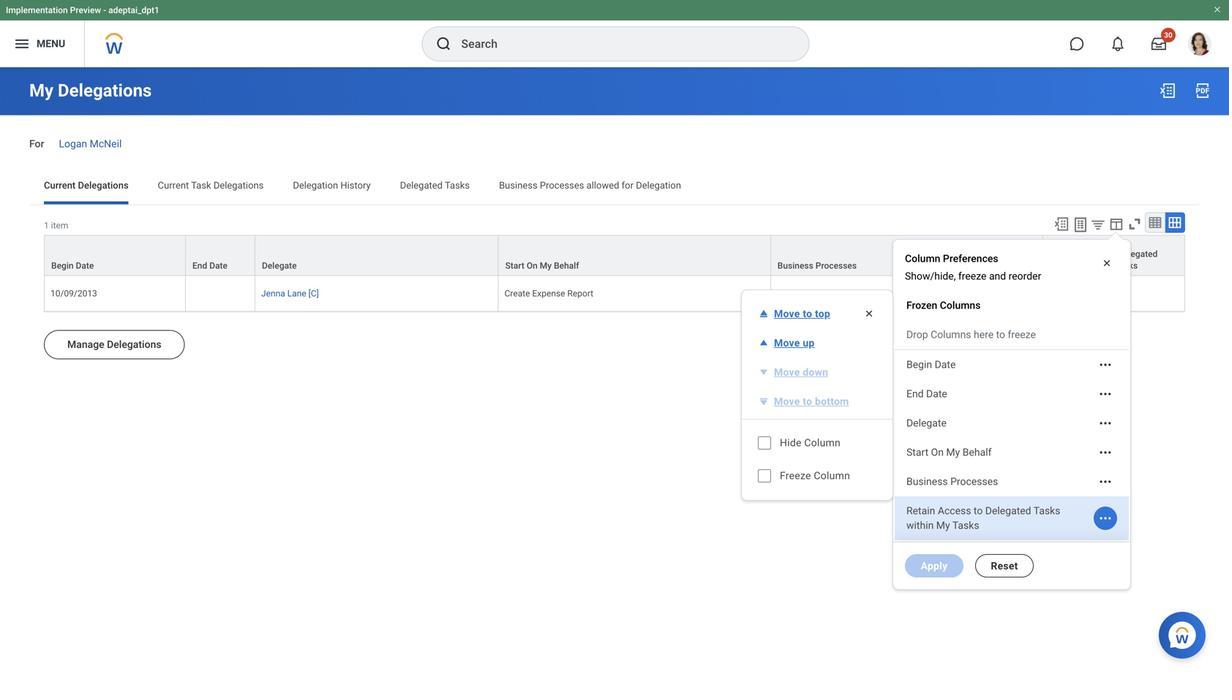 Task type: vqa. For each thing, say whether or not it's contained in the screenshot.
row
yes



Task type: locate. For each thing, give the bounding box(es) containing it.
0 vertical spatial business processes
[[778, 261, 857, 271]]

my delegations
[[29, 80, 152, 101]]

0 horizontal spatial start on my behalf
[[506, 261, 579, 271]]

drop
[[907, 329, 929, 341]]

delegate button
[[255, 236, 498, 275]]

column right the freeze
[[814, 470, 851, 482]]

current up item
[[44, 180, 76, 191]]

1 horizontal spatial business processes
[[907, 476, 999, 488]]

move
[[774, 308, 801, 320], [774, 337, 801, 349], [774, 367, 801, 379], [774, 396, 801, 408]]

freeze down the preferences
[[959, 270, 987, 283]]

delegations for current delegations
[[78, 180, 129, 191]]

tasks
[[445, 180, 470, 191], [1050, 261, 1073, 271], [1115, 261, 1138, 271], [1034, 505, 1061, 518], [953, 520, 980, 532]]

end date inside dialog
[[907, 388, 948, 400]]

1 move from the top
[[774, 308, 801, 320]]

within left x small icon
[[1076, 261, 1099, 271]]

begin up 10/09/2013
[[51, 261, 74, 271]]

access inside popup button
[[1078, 249, 1106, 259]]

3 related actions image from the top
[[1099, 512, 1113, 526]]

start on my behalf button
[[499, 236, 771, 275]]

my
[[29, 80, 53, 101], [540, 261, 552, 271], [1102, 261, 1113, 271], [947, 447, 961, 459], [937, 520, 951, 532]]

1 vertical spatial business
[[778, 261, 814, 271]]

table image
[[1149, 215, 1163, 230]]

row down the allowed
[[44, 235, 1186, 276]]

dialog
[[893, 225, 1132, 591]]

0 vertical spatial column
[[906, 253, 941, 265]]

freeze column
[[780, 470, 851, 482]]

reorder
[[1009, 270, 1042, 283]]

1 vertical spatial processes
[[816, 261, 857, 271]]

move for move to bottom
[[774, 396, 801, 408]]

access
[[1078, 249, 1106, 259], [938, 505, 972, 518]]

tab list containing current delegations
[[29, 169, 1201, 204]]

begin date down the drop
[[907, 359, 956, 371]]

1
[[44, 221, 49, 231]]

1 vertical spatial retain
[[907, 505, 936, 518]]

expense report event
[[777, 289, 862, 299]]

1 vertical spatial start
[[907, 447, 929, 459]]

0 vertical spatial on
[[527, 261, 538, 271]]

export to worksheets image
[[1072, 216, 1090, 234]]

report up top
[[812, 289, 838, 299]]

jenna lane [c]
[[261, 289, 319, 299]]

x small image
[[1100, 256, 1115, 271]]

report right create
[[568, 289, 594, 299]]

fullscreen image
[[1127, 216, 1143, 232]]

current left task
[[158, 180, 189, 191]]

top
[[815, 308, 831, 320]]

2 report from the left
[[812, 289, 838, 299]]

0 horizontal spatial on
[[527, 261, 538, 271]]

1 vertical spatial within
[[907, 520, 934, 532]]

move right the caret bottom image
[[774, 396, 801, 408]]

0 horizontal spatial report
[[568, 289, 594, 299]]

move for move down
[[774, 367, 801, 379]]

my delegations main content
[[0, 67, 1230, 420]]

reset button
[[976, 555, 1034, 578]]

delegations for my delegations
[[58, 80, 152, 101]]

expense
[[533, 289, 566, 299], [777, 289, 810, 299]]

logan mcneil link
[[59, 135, 122, 150]]

0 vertical spatial start
[[506, 261, 525, 271]]

retain access to delegated tasks within my tasks
[[1050, 249, 1158, 271], [907, 505, 1061, 532]]

column for hide column
[[805, 437, 841, 449]]

2 expense from the left
[[777, 289, 810, 299]]

freeze
[[959, 270, 987, 283], [1008, 329, 1037, 341]]

delegations right task
[[214, 180, 264, 191]]

0 horizontal spatial access
[[938, 505, 972, 518]]

column right hide
[[805, 437, 841, 449]]

logan mcneil
[[59, 138, 122, 150]]

0 vertical spatial within
[[1076, 261, 1099, 271]]

delegations up mcneil
[[58, 80, 152, 101]]

menu banner
[[0, 0, 1230, 67]]

business
[[499, 180, 538, 191], [778, 261, 814, 271], [907, 476, 948, 488]]

logan
[[59, 138, 87, 150]]

1 horizontal spatial access
[[1078, 249, 1106, 259]]

cell
[[186, 276, 255, 312]]

start
[[506, 261, 525, 271], [907, 447, 929, 459]]

tab list
[[29, 169, 1201, 204]]

up
[[803, 337, 815, 349]]

to
[[1109, 249, 1116, 259], [803, 308, 813, 320], [997, 329, 1006, 341], [803, 396, 813, 408], [974, 505, 983, 518]]

1 row from the top
[[44, 235, 1186, 276]]

1 vertical spatial start on my behalf
[[907, 447, 992, 459]]

export to excel image
[[1160, 82, 1177, 100]]

to left top
[[803, 308, 813, 320]]

freeze inside column preferences show/hide, freeze and reorder
[[959, 270, 987, 283]]

apply
[[921, 561, 948, 573]]

begin date
[[51, 261, 94, 271], [907, 359, 956, 371]]

1 horizontal spatial freeze
[[1008, 329, 1037, 341]]

business processes
[[778, 261, 857, 271], [907, 476, 999, 488]]

1 horizontal spatial within
[[1076, 261, 1099, 271]]

on inside popup button
[[527, 261, 538, 271]]

toolbar inside my delegations main content
[[1048, 212, 1186, 235]]

1 horizontal spatial behalf
[[963, 447, 992, 459]]

retain
[[1050, 249, 1075, 259], [907, 505, 936, 518]]

1 current from the left
[[44, 180, 76, 191]]

1 report from the left
[[568, 289, 594, 299]]

related actions image
[[1099, 358, 1113, 373], [1099, 387, 1113, 402], [1099, 512, 1113, 526]]

1 horizontal spatial retain
[[1050, 249, 1075, 259]]

column up show/hide,
[[906, 253, 941, 265]]

0 horizontal spatial begin
[[51, 261, 74, 271]]

caret top image
[[757, 307, 772, 321]]

behalf
[[554, 261, 579, 271], [963, 447, 992, 459]]

column for freeze column
[[814, 470, 851, 482]]

2 vertical spatial processes
[[951, 476, 999, 488]]

0 horizontal spatial delegation
[[293, 180, 338, 191]]

move for move up
[[774, 337, 801, 349]]

1 vertical spatial on
[[932, 447, 944, 459]]

0 horizontal spatial freeze
[[959, 270, 987, 283]]

delegated right history
[[400, 180, 443, 191]]

delegations
[[58, 80, 152, 101], [78, 180, 129, 191], [214, 180, 264, 191], [107, 339, 161, 351]]

2 vertical spatial related actions image
[[1099, 512, 1113, 526]]

1 vertical spatial end date
[[907, 388, 948, 400]]

0 horizontal spatial start
[[506, 261, 525, 271]]

columns
[[940, 300, 981, 312], [931, 329, 972, 341]]

1 horizontal spatial begin date
[[907, 359, 956, 371]]

move right caret top "icon"
[[774, 308, 801, 320]]

begin
[[51, 261, 74, 271], [907, 359, 933, 371]]

to down click to view/edit grid preferences icon
[[1109, 249, 1116, 259]]

1 vertical spatial column
[[805, 437, 841, 449]]

1 horizontal spatial start
[[907, 447, 929, 459]]

1 vertical spatial begin
[[907, 359, 933, 371]]

retain down export to excel icon
[[1050, 249, 1075, 259]]

1 delegation from the left
[[293, 180, 338, 191]]

0 horizontal spatial current
[[44, 180, 76, 191]]

delegations down mcneil
[[78, 180, 129, 191]]

notifications large image
[[1111, 37, 1126, 51]]

1 vertical spatial columns
[[931, 329, 972, 341]]

related actions image
[[1099, 417, 1113, 431], [1099, 446, 1113, 460], [1099, 475, 1113, 490]]

1 vertical spatial end
[[907, 388, 924, 400]]

[c]
[[309, 289, 319, 299]]

1 vertical spatial related actions image
[[1099, 387, 1113, 402]]

on
[[527, 261, 538, 271], [932, 447, 944, 459]]

end
[[193, 261, 207, 271], [907, 388, 924, 400]]

profile logan mcneil image
[[1189, 32, 1212, 59]]

columns down frozen columns
[[931, 329, 972, 341]]

move inside button
[[774, 367, 801, 379]]

begin date inside dialog
[[907, 359, 956, 371]]

1 vertical spatial related actions image
[[1099, 446, 1113, 460]]

0 vertical spatial end
[[193, 261, 207, 271]]

retain access to delegated tasks within my tasks inside popup button
[[1050, 249, 1158, 271]]

start on my behalf
[[506, 261, 579, 271], [907, 447, 992, 459]]

0 vertical spatial start on my behalf
[[506, 261, 579, 271]]

1 horizontal spatial business
[[778, 261, 814, 271]]

move right caret down image
[[774, 367, 801, 379]]

2 related actions image from the top
[[1099, 446, 1113, 460]]

0 vertical spatial retain access to delegated tasks within my tasks
[[1050, 249, 1158, 271]]

0 horizontal spatial begin date
[[51, 261, 94, 271]]

1 horizontal spatial delegation
[[636, 180, 682, 191]]

0 vertical spatial columns
[[940, 300, 981, 312]]

1 vertical spatial freeze
[[1008, 329, 1037, 341]]

delegations right the "manage"
[[107, 339, 161, 351]]

0 vertical spatial end date
[[193, 261, 228, 271]]

current delegations
[[44, 180, 129, 191]]

-
[[103, 5, 106, 15]]

Search Workday  search field
[[462, 28, 779, 60]]

move left up
[[774, 337, 801, 349]]

1 vertical spatial business processes
[[907, 476, 999, 488]]

2 related actions image from the top
[[1099, 387, 1113, 402]]

delegated down fullscreen image on the right top of page
[[1119, 249, 1158, 259]]

row
[[44, 235, 1186, 276], [44, 276, 1186, 312]]

columns up drop columns here to freeze
[[940, 300, 981, 312]]

1 vertical spatial access
[[938, 505, 972, 518]]

2 horizontal spatial processes
[[951, 476, 999, 488]]

begin date inside the begin date popup button
[[51, 261, 94, 271]]

report
[[568, 289, 594, 299], [812, 289, 838, 299]]

0 horizontal spatial behalf
[[554, 261, 579, 271]]

1 horizontal spatial end date
[[907, 388, 948, 400]]

expense right create
[[533, 289, 566, 299]]

0 vertical spatial access
[[1078, 249, 1106, 259]]

1 horizontal spatial end
[[907, 388, 924, 400]]

0 horizontal spatial delegate
[[262, 261, 297, 271]]

frozen columns
[[907, 300, 981, 312]]

for
[[29, 138, 44, 150]]

move up button
[[751, 332, 824, 355]]

delegation history
[[293, 180, 371, 191]]

search image
[[435, 35, 453, 53]]

end inside popup button
[[193, 261, 207, 271]]

within inside popup button
[[1076, 261, 1099, 271]]

0 vertical spatial processes
[[540, 180, 584, 191]]

2 vertical spatial delegated
[[986, 505, 1032, 518]]

0 vertical spatial retain
[[1050, 249, 1075, 259]]

0 vertical spatial related actions image
[[1099, 358, 1113, 373]]

reset
[[991, 561, 1019, 573]]

move to top
[[774, 308, 831, 320]]

0 vertical spatial related actions image
[[1099, 417, 1113, 431]]

1 horizontal spatial start on my behalf
[[907, 447, 992, 459]]

0 horizontal spatial end
[[193, 261, 207, 271]]

delegate
[[262, 261, 297, 271], [907, 418, 947, 430]]

0 horizontal spatial end date
[[193, 261, 228, 271]]

mcneil
[[90, 138, 122, 150]]

delegation
[[293, 180, 338, 191], [636, 180, 682, 191]]

justify image
[[13, 35, 31, 53]]

columns for frozen
[[940, 300, 981, 312]]

within up 'apply' 'button'
[[907, 520, 934, 532]]

0 horizontal spatial within
[[907, 520, 934, 532]]

1 horizontal spatial delegated
[[986, 505, 1032, 518]]

delegations inside manage delegations button
[[107, 339, 161, 351]]

begin date up 10/09/2013
[[51, 261, 94, 271]]

2 current from the left
[[158, 180, 189, 191]]

to inside popup button
[[1109, 249, 1116, 259]]

1 item
[[44, 221, 68, 231]]

current
[[44, 180, 76, 191], [158, 180, 189, 191]]

jenna
[[261, 289, 285, 299]]

row down start on my behalf popup button
[[44, 276, 1186, 312]]

0 vertical spatial delegate
[[262, 261, 297, 271]]

1 vertical spatial delegated
[[1119, 249, 1158, 259]]

1 horizontal spatial begin
[[907, 359, 933, 371]]

2 vertical spatial column
[[814, 470, 851, 482]]

down
[[803, 367, 829, 379]]

access up 'apply' 'button'
[[938, 505, 972, 518]]

date
[[76, 261, 94, 271], [210, 261, 228, 271], [935, 359, 956, 371], [927, 388, 948, 400]]

delegate inside dialog
[[907, 418, 947, 430]]

within
[[1076, 261, 1099, 271], [907, 520, 934, 532]]

2 row from the top
[[44, 276, 1186, 312]]

0 vertical spatial freeze
[[959, 270, 987, 283]]

delegation right for
[[636, 180, 682, 191]]

click to view/edit grid preferences image
[[1109, 216, 1125, 232]]

access down select to filter grid data image
[[1078, 249, 1106, 259]]

expense report event element
[[777, 286, 862, 299]]

column
[[906, 253, 941, 265], [805, 437, 841, 449], [814, 470, 851, 482]]

1 vertical spatial delegate
[[907, 418, 947, 430]]

0 horizontal spatial expense
[[533, 289, 566, 299]]

0 horizontal spatial business processes
[[778, 261, 857, 271]]

3 move from the top
[[774, 367, 801, 379]]

0 horizontal spatial retain
[[907, 505, 936, 518]]

toolbar
[[1048, 212, 1186, 235]]

4 move from the top
[[774, 396, 801, 408]]

frozen
[[907, 300, 938, 312]]

2 move from the top
[[774, 337, 801, 349]]

expense up move to top button
[[777, 289, 810, 299]]

1 vertical spatial retain access to delegated tasks within my tasks
[[907, 505, 1061, 532]]

end date
[[193, 261, 228, 271], [907, 388, 948, 400]]

2 delegation from the left
[[636, 180, 682, 191]]

history
[[341, 180, 371, 191]]

drop columns here to freeze
[[907, 329, 1037, 341]]

0 vertical spatial begin date
[[51, 261, 94, 271]]

0 vertical spatial begin
[[51, 261, 74, 271]]

related actions image for processes
[[1099, 475, 1113, 490]]

related actions image for end date
[[1099, 387, 1113, 402]]

delegated up reset button
[[986, 505, 1032, 518]]

delegation left history
[[293, 180, 338, 191]]

2 vertical spatial related actions image
[[1099, 475, 1113, 490]]

0 vertical spatial behalf
[[554, 261, 579, 271]]

3 related actions image from the top
[[1099, 475, 1113, 490]]

business inside popup button
[[778, 261, 814, 271]]

adeptai_dpt1
[[108, 5, 159, 15]]

freeze right here
[[1008, 329, 1037, 341]]

bottom
[[815, 396, 850, 408]]

end date inside popup button
[[193, 261, 228, 271]]

1 horizontal spatial delegate
[[907, 418, 947, 430]]

1 vertical spatial begin date
[[907, 359, 956, 371]]

0 horizontal spatial business
[[499, 180, 538, 191]]

2 horizontal spatial delegated
[[1119, 249, 1158, 259]]

retain access to delegated tasks within my tasks down select to filter grid data image
[[1050, 249, 1158, 271]]

1 horizontal spatial on
[[932, 447, 944, 459]]

related actions image for on
[[1099, 446, 1113, 460]]

1 related actions image from the top
[[1099, 358, 1113, 373]]

access inside dialog
[[938, 505, 972, 518]]

and
[[990, 270, 1007, 283]]

preferences
[[944, 253, 999, 265]]

create expense report element
[[505, 286, 594, 299]]

current for current task delegations
[[158, 180, 189, 191]]

export to excel image
[[1054, 216, 1070, 232]]

1 horizontal spatial processes
[[816, 261, 857, 271]]

1 horizontal spatial report
[[812, 289, 838, 299]]

30 button
[[1143, 28, 1176, 60]]

retain up 'apply' 'button'
[[907, 505, 936, 518]]

1 horizontal spatial current
[[158, 180, 189, 191]]

for
[[622, 180, 634, 191]]

to right here
[[997, 329, 1006, 341]]

2 vertical spatial business
[[907, 476, 948, 488]]

manage delegations button
[[44, 330, 185, 360]]

begin down the drop
[[907, 359, 933, 371]]

retain access to delegated tasks within my tasks up reset
[[907, 505, 1061, 532]]

1 expense from the left
[[533, 289, 566, 299]]

0 horizontal spatial delegated
[[400, 180, 443, 191]]

retain inside popup button
[[1050, 249, 1075, 259]]

menu button
[[0, 20, 84, 67]]

move for move to top
[[774, 308, 801, 320]]

1 horizontal spatial expense
[[777, 289, 810, 299]]

end date button
[[186, 236, 255, 275]]



Task type: describe. For each thing, give the bounding box(es) containing it.
select to filter grid data image
[[1091, 217, 1107, 232]]

x small image
[[862, 307, 877, 321]]

30
[[1165, 31, 1173, 40]]

delegated inside popup button
[[1119, 249, 1158, 259]]

columns for drop
[[931, 329, 972, 341]]

inbox large image
[[1152, 37, 1167, 51]]

0 vertical spatial delegated
[[400, 180, 443, 191]]

row containing retain access to delegated tasks within my tasks
[[44, 235, 1186, 276]]

preview
[[70, 5, 101, 15]]

tab list inside my delegations main content
[[29, 169, 1201, 204]]

apply button
[[906, 555, 964, 578]]

related actions image for retain access to delegated tasks within my tasks
[[1099, 512, 1113, 526]]

dialog containing column preferences
[[893, 225, 1132, 591]]

start inside popup button
[[506, 261, 525, 271]]

expand table image
[[1168, 215, 1183, 230]]

retain access to delegated tasks within my tasks button
[[1044, 236, 1185, 275]]

caret bottom image
[[757, 395, 772, 409]]

show/hide,
[[906, 270, 956, 283]]

caret down image
[[757, 365, 772, 380]]

hide
[[780, 437, 802, 449]]

allowed
[[587, 180, 620, 191]]

move up
[[774, 337, 815, 349]]

freeze
[[780, 470, 812, 482]]

end inside dialog
[[907, 388, 924, 400]]

begin inside dialog
[[907, 359, 933, 371]]

task
[[191, 180, 211, 191]]

hide column
[[780, 437, 841, 449]]

business processes button
[[771, 236, 1043, 275]]

1 vertical spatial behalf
[[963, 447, 992, 459]]

processes inside dialog
[[951, 476, 999, 488]]

behalf inside popup button
[[554, 261, 579, 271]]

create expense report
[[505, 289, 594, 299]]

view printable version (pdf) image
[[1195, 82, 1212, 100]]

here
[[974, 329, 994, 341]]

lane
[[287, 289, 307, 299]]

manage
[[67, 339, 104, 351]]

business processes allowed for delegation
[[499, 180, 682, 191]]

move to top button
[[751, 302, 840, 326]]

related actions image for begin date
[[1099, 358, 1113, 373]]

caret up image
[[757, 336, 772, 351]]

close environment banner image
[[1214, 5, 1222, 14]]

implementation
[[6, 5, 68, 15]]

move to bottom
[[774, 396, 850, 408]]

move down button
[[751, 361, 838, 384]]

retain access to delegated tasks within my tasks inside dialog
[[907, 505, 1061, 532]]

start on my behalf inside start on my behalf popup button
[[506, 261, 579, 271]]

begin inside popup button
[[51, 261, 74, 271]]

move to bottom button
[[751, 390, 858, 414]]

10/09/2013
[[51, 289, 97, 299]]

delegated tasks
[[400, 180, 470, 191]]

delegations for manage delegations
[[107, 339, 161, 351]]

delegate inside popup button
[[262, 261, 297, 271]]

0 horizontal spatial processes
[[540, 180, 584, 191]]

column preferences show/hide, freeze and reorder
[[906, 253, 1042, 283]]

to up reset button
[[974, 505, 983, 518]]

item
[[51, 221, 68, 231]]

on inside dialog
[[932, 447, 944, 459]]

1 related actions image from the top
[[1099, 417, 1113, 431]]

begin date button
[[45, 236, 185, 275]]

start inside dialog
[[907, 447, 929, 459]]

my inside popup button
[[1102, 261, 1113, 271]]

my inside popup button
[[540, 261, 552, 271]]

row containing 10/09/2013
[[44, 276, 1186, 312]]

to left bottom
[[803, 396, 813, 408]]

jenna lane [c] link
[[261, 286, 319, 299]]

2 horizontal spatial business
[[907, 476, 948, 488]]

processes inside the business processes popup button
[[816, 261, 857, 271]]

delegated inside dialog
[[986, 505, 1032, 518]]

create
[[505, 289, 530, 299]]

cell inside my delegations main content
[[186, 276, 255, 312]]

within inside dialog
[[907, 520, 934, 532]]

current task delegations
[[158, 180, 264, 191]]

menu
[[37, 38, 65, 50]]

implementation preview -   adeptai_dpt1
[[6, 5, 159, 15]]

event
[[841, 289, 862, 299]]

0 vertical spatial business
[[499, 180, 538, 191]]

current for current delegations
[[44, 180, 76, 191]]

column inside column preferences show/hide, freeze and reorder
[[906, 253, 941, 265]]

manage delegations
[[67, 339, 161, 351]]

move down
[[774, 367, 829, 379]]

business processes inside popup button
[[778, 261, 857, 271]]



